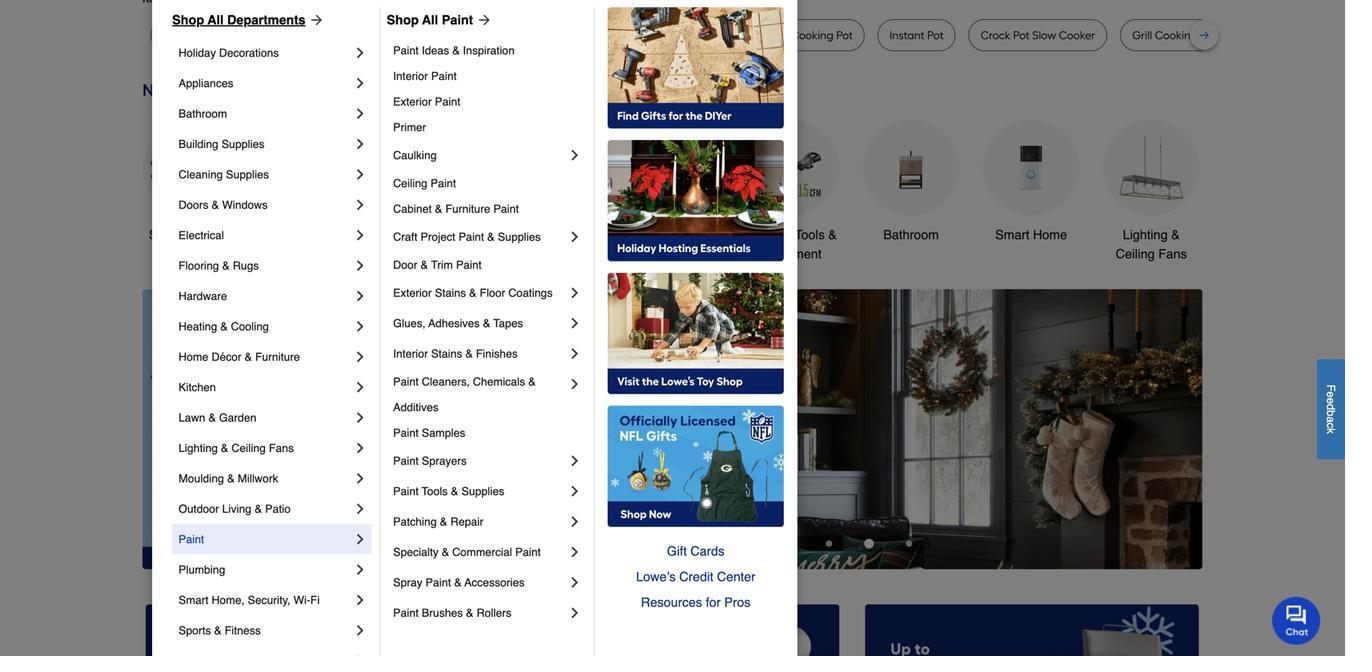 Task type: describe. For each thing, give the bounding box(es) containing it.
cleaning supplies
[[179, 168, 269, 181]]

paint down spray
[[393, 607, 419, 620]]

paint down interior paint
[[435, 95, 461, 108]]

paint up the paint ideas & inspiration
[[442, 12, 473, 27]]

chevron right image for appliances
[[352, 75, 368, 91]]

heating & cooling link
[[179, 312, 352, 342]]

lawn
[[179, 412, 205, 425]]

chevron right image for bathroom
[[352, 106, 368, 122]]

countertop
[[537, 28, 596, 42]]

spray paint & accessories
[[393, 577, 525, 590]]

& inside "link"
[[227, 473, 235, 485]]

decorations for christmas
[[517, 247, 585, 261]]

chevron right image for hardware
[[352, 288, 368, 304]]

home décor & furniture link
[[179, 342, 352, 372]]

sports & fitness
[[179, 625, 261, 638]]

cleaning supplies link
[[179, 159, 352, 190]]

chevron right image for outdoor living & patio
[[352, 501, 368, 517]]

0 vertical spatial fans
[[1159, 247, 1187, 261]]

gift cards link
[[608, 539, 784, 565]]

faucets
[[672, 227, 717, 242]]

scroll to item #2 image
[[772, 541, 810, 547]]

chevron right image for lawn & garden
[[352, 410, 368, 426]]

smart for smart home
[[996, 227, 1030, 242]]

outdoor tools & equipment
[[746, 227, 837, 261]]

hardware link
[[179, 281, 352, 312]]

3 slow from the left
[[1033, 28, 1057, 42]]

inspiration
[[463, 44, 515, 57]]

cards
[[691, 544, 725, 559]]

crock for crock pot
[[263, 28, 292, 42]]

tapes
[[494, 317, 523, 330]]

warming
[[1243, 28, 1291, 42]]

additives
[[393, 401, 439, 414]]

holiday
[[179, 46, 216, 59]]

flooring
[[179, 260, 219, 272]]

chemicals
[[473, 376, 525, 388]]

paint right the trim
[[456, 259, 482, 272]]

rack
[[1294, 28, 1319, 42]]

plumbing
[[179, 564, 225, 577]]

chevron right image for paint
[[352, 532, 368, 548]]

home,
[[212, 594, 245, 607]]

75 percent off all artificial christmas trees, holiday lights and more. image
[[427, 290, 1203, 570]]

moulding
[[179, 473, 224, 485]]

chevron right image for patching & repair
[[567, 514, 583, 530]]

door
[[393, 259, 418, 272]]

caulking
[[393, 149, 437, 162]]

& inside 'link'
[[209, 412, 216, 425]]

chevron right image for caulking
[[567, 147, 583, 163]]

cabinet
[[393, 203, 432, 215]]

0 vertical spatial bathroom
[[179, 107, 227, 120]]

k
[[1325, 429, 1338, 434]]

outdoor tools & equipment link
[[743, 120, 839, 264]]

3 pot from the left
[[837, 28, 853, 42]]

paint tools & supplies
[[393, 485, 505, 498]]

& inside outdoor tools & equipment
[[829, 227, 837, 242]]

interior stains & finishes link
[[393, 339, 567, 369]]

crock pot
[[263, 28, 312, 42]]

kitchen faucets
[[625, 227, 717, 242]]

smart for smart home, security, wi-fi
[[179, 594, 209, 607]]

chevron right image for paint cleaners, chemicals & additives
[[567, 376, 583, 392]]

patching & repair
[[393, 516, 484, 529]]

crock for crock pot cooking pot
[[739, 28, 769, 42]]

1 vertical spatial bathroom
[[884, 227, 939, 242]]

get up to 2 free select tools or batteries when you buy 1 with select purchases. image
[[146, 605, 480, 657]]

& inside "paint cleaners, chemicals & additives"
[[529, 376, 536, 388]]

all for deals
[[182, 227, 196, 242]]

lowe's credit center link
[[608, 565, 784, 590]]

doors
[[179, 199, 209, 211]]

heating & cooling
[[179, 320, 269, 333]]

1 slow from the left
[[163, 28, 186, 42]]

paint down the ceiling paint link
[[494, 203, 519, 215]]

furniture inside home décor & furniture link
[[255, 351, 300, 364]]

b
[[1325, 411, 1338, 417]]

shop all departments link
[[172, 10, 325, 30]]

kitchen for kitchen faucets
[[625, 227, 668, 242]]

glues,
[[393, 317, 426, 330]]

paint ideas & inspiration link
[[393, 38, 583, 63]]

building supplies link
[[179, 129, 352, 159]]

grill
[[1133, 28, 1153, 42]]

arrow right image
[[306, 12, 325, 28]]

pot for crock pot cooking pot
[[772, 28, 788, 42]]

chevron right image for craft project paint & supplies
[[567, 229, 583, 245]]

pot for crock pot
[[295, 28, 312, 42]]

smart home
[[996, 227, 1068, 242]]

1 e from the top
[[1325, 392, 1338, 398]]

outdoor for outdoor tools & equipment
[[746, 227, 792, 242]]

tools for paint tools & supplies
[[422, 485, 448, 498]]

chevron right image for plumbing
[[352, 562, 368, 578]]

all for paint
[[422, 12, 438, 27]]

christmas decorations link
[[503, 120, 599, 264]]

1 vertical spatial lighting & ceiling fans
[[179, 442, 294, 455]]

exterior paint
[[393, 95, 461, 108]]

smart home link
[[984, 120, 1080, 245]]

paint down "paint samples"
[[393, 455, 419, 468]]

microwave
[[479, 28, 534, 42]]

plumbing link
[[179, 555, 352, 586]]

f
[[1325, 385, 1338, 392]]

center
[[717, 570, 756, 585]]

chevron right image for doors & windows
[[352, 197, 368, 213]]

2 e from the top
[[1325, 398, 1338, 404]]

lawn & garden link
[[179, 403, 352, 433]]

paint brushes & rollers
[[393, 607, 512, 620]]

3 cooker from the left
[[1059, 28, 1096, 42]]

paint right spray
[[426, 577, 451, 590]]

a
[[1325, 417, 1338, 423]]

home décor & furniture
[[179, 351, 300, 364]]

chevron right image for specialty & commercial paint
[[567, 545, 583, 561]]

paint cleaners, chemicals & additives link
[[393, 369, 567, 421]]

exterior for exterior stains & floor coatings
[[393, 287, 432, 300]]

1 horizontal spatial ceiling
[[393, 177, 428, 190]]

specialty & commercial paint
[[393, 546, 541, 559]]

1 vertical spatial home
[[179, 351, 209, 364]]

supplies up the cleaning supplies
[[222, 138, 265, 151]]

instant
[[890, 28, 925, 42]]

door & trim paint link
[[393, 252, 583, 278]]

triple
[[349, 28, 376, 42]]

0 vertical spatial lighting & ceiling fans
[[1116, 227, 1187, 261]]

arrow left image
[[441, 430, 457, 446]]

electrical link
[[179, 220, 352, 251]]

chevron right image for building supplies
[[352, 136, 368, 152]]

1 vertical spatial ceiling
[[1116, 247, 1155, 261]]

pot for crock pot slow cooker
[[1014, 28, 1030, 42]]

2 slow from the left
[[379, 28, 403, 42]]

1 horizontal spatial lighting
[[1123, 227, 1168, 242]]

recommended searches for you heading
[[143, 0, 1203, 6]]

caulking link
[[393, 140, 567, 171]]

appliances
[[179, 77, 233, 90]]

paint inside "paint cleaners, chemicals & additives"
[[393, 376, 419, 388]]

shop all paint
[[387, 12, 473, 27]]

paint sprayers
[[393, 455, 467, 468]]

chevron right image for flooring & rugs
[[352, 258, 368, 274]]

project
[[421, 231, 456, 243]]

sports
[[179, 625, 211, 638]]

deals
[[200, 227, 232, 242]]

1 horizontal spatial bathroom link
[[863, 120, 960, 245]]

chevron right image for cleaning supplies
[[352, 167, 368, 183]]



Task type: locate. For each thing, give the bounding box(es) containing it.
shop for shop all departments
[[172, 12, 204, 27]]

1 exterior from the top
[[393, 95, 432, 108]]

primer
[[393, 121, 426, 134]]

furniture up craft project paint & supplies
[[446, 203, 491, 215]]

0 horizontal spatial lighting & ceiling fans link
[[179, 433, 352, 464]]

holiday hosting essentials. image
[[608, 140, 784, 262]]

2 vertical spatial ceiling
[[232, 442, 266, 455]]

microwave countertop
[[479, 28, 596, 42]]

furniture
[[446, 203, 491, 215], [255, 351, 300, 364]]

2 horizontal spatial crock
[[981, 28, 1011, 42]]

chevron right image for paint sprayers
[[567, 453, 583, 469]]

christmas
[[522, 227, 580, 242]]

windows
[[222, 199, 268, 211]]

interior inside interior stains & finishes link
[[393, 348, 428, 360]]

instant pot
[[890, 28, 944, 42]]

interior for interior paint
[[393, 70, 428, 82]]

2 pot from the left
[[772, 28, 788, 42]]

supplies up patching & repair link
[[462, 485, 505, 498]]

2 cooking from the left
[[1155, 28, 1198, 42]]

0 vertical spatial furniture
[[446, 203, 491, 215]]

1 vertical spatial arrow right image
[[1173, 430, 1189, 446]]

1 horizontal spatial decorations
[[517, 247, 585, 261]]

1 vertical spatial decorations
[[517, 247, 585, 261]]

paint sprayers link
[[393, 446, 567, 477]]

kitchen for kitchen
[[179, 381, 216, 394]]

interior down glues, in the left of the page
[[393, 348, 428, 360]]

shop inside 'link'
[[172, 12, 204, 27]]

1 horizontal spatial cooking
[[1155, 28, 1198, 42]]

stains for interior
[[431, 348, 462, 360]]

specialty & commercial paint link
[[393, 537, 567, 568]]

1 vertical spatial lighting
[[179, 442, 218, 455]]

1 vertical spatial interior
[[393, 348, 428, 360]]

1 shop from the left
[[172, 12, 204, 27]]

exterior paint link
[[393, 89, 583, 115]]

interior inside interior paint link
[[393, 70, 428, 82]]

tools for outdoor tools & equipment
[[795, 227, 825, 242]]

crock right 'warmer'
[[739, 28, 769, 42]]

trim
[[431, 259, 453, 272]]

scroll to item #3 image
[[810, 541, 849, 547]]

1 horizontal spatial crock
[[739, 28, 769, 42]]

paint tools & supplies link
[[393, 477, 567, 507]]

electrical
[[179, 229, 224, 242]]

paint inside "link"
[[393, 427, 419, 440]]

0 vertical spatial decorations
[[219, 46, 279, 59]]

1 crock from the left
[[263, 28, 292, 42]]

exterior
[[393, 95, 432, 108], [393, 287, 432, 300]]

chevron right image for home décor & furniture
[[352, 349, 368, 365]]

paint up additives
[[393, 376, 419, 388]]

tools inside outdoor tools & equipment
[[795, 227, 825, 242]]

living
[[222, 503, 252, 516]]

1 cooker from the left
[[189, 28, 226, 42]]

e up d
[[1325, 392, 1338, 398]]

0 horizontal spatial fans
[[269, 442, 294, 455]]

outdoor
[[746, 227, 792, 242], [179, 503, 219, 516]]

chevron right image
[[352, 75, 368, 91], [352, 227, 368, 243], [567, 229, 583, 245], [352, 258, 368, 274], [352, 410, 368, 426], [352, 441, 368, 457], [352, 471, 368, 487], [567, 484, 583, 500], [352, 501, 368, 517], [567, 514, 583, 530], [352, 532, 368, 548], [567, 545, 583, 561], [352, 562, 368, 578], [567, 575, 583, 591], [352, 654, 368, 657]]

0 horizontal spatial bathroom link
[[179, 99, 352, 129]]

chevron right image for sports & fitness
[[352, 623, 368, 639]]

1 vertical spatial fans
[[269, 442, 294, 455]]

kitchen faucets link
[[623, 120, 719, 245]]

smart
[[996, 227, 1030, 242], [179, 594, 209, 607]]

smart inside smart home link
[[996, 227, 1030, 242]]

0 vertical spatial lighting & ceiling fans link
[[1104, 120, 1200, 264]]

scroll to item #4 element
[[849, 539, 890, 549]]

smart inside smart home, security, wi-fi link
[[179, 594, 209, 607]]

decorations down shop all departments 'link' on the top
[[219, 46, 279, 59]]

cleaning
[[179, 168, 223, 181]]

2 interior from the top
[[393, 348, 428, 360]]

cooker down shop all paint
[[406, 28, 442, 42]]

ceiling paint
[[393, 177, 456, 190]]

all right shop at the left top of the page
[[182, 227, 196, 242]]

finishes
[[476, 348, 518, 360]]

pros
[[725, 596, 751, 610]]

paint down triple slow cooker at the top of page
[[393, 44, 419, 57]]

new deals every day during 25 days of deals image
[[143, 77, 1203, 104]]

0 vertical spatial smart
[[996, 227, 1030, 242]]

1 horizontal spatial shop
[[387, 12, 419, 27]]

stains inside exterior stains & floor coatings link
[[435, 287, 466, 300]]

0 horizontal spatial arrow right image
[[473, 12, 492, 28]]

fitness
[[225, 625, 261, 638]]

crock pot slow cooker
[[981, 28, 1096, 42]]

1 horizontal spatial bathroom
[[884, 227, 939, 242]]

décor
[[212, 351, 242, 364]]

chevron right image for electrical
[[352, 227, 368, 243]]

up to 30 percent off select grills and accessories. image
[[866, 605, 1200, 657]]

exterior stains & floor coatings link
[[393, 278, 567, 308]]

rollers
[[477, 607, 512, 620]]

exterior up primer
[[393, 95, 432, 108]]

exterior for exterior paint
[[393, 95, 432, 108]]

1 vertical spatial outdoor
[[179, 503, 219, 516]]

0 vertical spatial lighting
[[1123, 227, 1168, 242]]

1 horizontal spatial lighting & ceiling fans
[[1116, 227, 1187, 261]]

chevron right image for interior stains & finishes
[[567, 346, 583, 362]]

paint down cabinet & furniture paint
[[459, 231, 484, 243]]

paint down ideas
[[431, 70, 457, 82]]

floor
[[480, 287, 505, 300]]

1 vertical spatial stains
[[431, 348, 462, 360]]

1 horizontal spatial lighting & ceiling fans link
[[1104, 120, 1200, 264]]

home
[[1033, 227, 1068, 242], [179, 351, 209, 364]]

chat invite button image
[[1273, 597, 1322, 646]]

2 exterior from the top
[[393, 287, 432, 300]]

exterior down door
[[393, 287, 432, 300]]

up to 35 percent off select small appliances. image
[[506, 605, 840, 657]]

cooker up holiday
[[189, 28, 226, 42]]

1 vertical spatial exterior
[[393, 287, 432, 300]]

chevron right image for spray paint & accessories
[[567, 575, 583, 591]]

find gifts for the diyer. image
[[608, 7, 784, 129]]

0 vertical spatial stains
[[435, 287, 466, 300]]

1 interior from the top
[[393, 70, 428, 82]]

0 vertical spatial ceiling
[[393, 177, 428, 190]]

garden
[[219, 412, 257, 425]]

tools up equipment
[[795, 227, 825, 242]]

shop up slow cooker
[[172, 12, 204, 27]]

chevron right image for holiday decorations
[[352, 45, 368, 61]]

decorations down christmas at top
[[517, 247, 585, 261]]

&
[[1233, 28, 1241, 42], [452, 44, 460, 57], [212, 199, 219, 211], [435, 203, 443, 215], [829, 227, 837, 242], [1172, 227, 1180, 242], [487, 231, 495, 243], [421, 259, 428, 272], [222, 260, 230, 272], [469, 287, 477, 300], [483, 317, 491, 330], [220, 320, 228, 333], [466, 348, 473, 360], [245, 351, 252, 364], [529, 376, 536, 388], [209, 412, 216, 425], [221, 442, 228, 455], [227, 473, 235, 485], [451, 485, 459, 498], [255, 503, 262, 516], [440, 516, 448, 529], [442, 546, 449, 559], [454, 577, 462, 590], [466, 607, 474, 620], [214, 625, 222, 638]]

1 horizontal spatial slow
[[379, 28, 403, 42]]

furniture inside the cabinet & furniture paint link
[[446, 203, 491, 215]]

interior for interior stains & finishes
[[393, 348, 428, 360]]

0 horizontal spatial outdoor
[[179, 503, 219, 516]]

0 horizontal spatial furniture
[[255, 351, 300, 364]]

gift
[[667, 544, 687, 559]]

outdoor for outdoor living & patio
[[179, 503, 219, 516]]

lowe's credit center
[[636, 570, 756, 585]]

paint up the plumbing
[[179, 533, 204, 546]]

1 vertical spatial furniture
[[255, 351, 300, 364]]

supplies up "windows" in the top of the page
[[226, 168, 269, 181]]

kitchen left faucets at the top
[[625, 227, 668, 242]]

0 horizontal spatial all
[[182, 227, 196, 242]]

officially licensed n f l gifts. shop now. image
[[608, 406, 784, 528]]

1 vertical spatial kitchen
[[179, 381, 216, 394]]

chevron right image for moulding & millwork
[[352, 471, 368, 487]]

commercial
[[452, 546, 512, 559]]

arrow right image inside shop all paint link
[[473, 12, 492, 28]]

paint samples link
[[393, 421, 583, 446]]

arrow right image
[[473, 12, 492, 28], [1173, 430, 1189, 446]]

1 pot from the left
[[295, 28, 312, 42]]

e
[[1325, 392, 1338, 398], [1325, 398, 1338, 404]]

crock for crock pot slow cooker
[[981, 28, 1011, 42]]

3 crock from the left
[[981, 28, 1011, 42]]

1 vertical spatial smart
[[179, 594, 209, 607]]

0 horizontal spatial slow
[[163, 28, 186, 42]]

all up slow cooker
[[208, 12, 224, 27]]

outdoor down 'moulding'
[[179, 503, 219, 516]]

visit the lowe's toy shop. image
[[608, 273, 784, 395]]

christmas decorations
[[517, 227, 585, 261]]

interior up "exterior paint"
[[393, 70, 428, 82]]

chevron right image for kitchen
[[352, 380, 368, 396]]

pot for instant pot
[[928, 28, 944, 42]]

crock right instant pot
[[981, 28, 1011, 42]]

decorations for holiday
[[219, 46, 279, 59]]

kitchen up lawn
[[179, 381, 216, 394]]

food warmer
[[633, 28, 703, 42]]

shop all deals
[[149, 227, 232, 242]]

paint down additives
[[393, 427, 419, 440]]

1 horizontal spatial furniture
[[446, 203, 491, 215]]

chevron right image for smart home, security, wi-fi
[[352, 593, 368, 609]]

stains
[[435, 287, 466, 300], [431, 348, 462, 360]]

0 horizontal spatial home
[[179, 351, 209, 364]]

all up ideas
[[422, 12, 438, 27]]

resources for pros
[[641, 596, 751, 610]]

all inside 'link'
[[208, 12, 224, 27]]

specialty
[[393, 546, 439, 559]]

moulding & millwork link
[[179, 464, 352, 494]]

slow
[[163, 28, 186, 42], [379, 28, 403, 42], [1033, 28, 1057, 42]]

2 horizontal spatial ceiling
[[1116, 247, 1155, 261]]

shop for shop all paint
[[387, 12, 419, 27]]

building
[[179, 138, 219, 151]]

2 cooker from the left
[[406, 28, 442, 42]]

chevron right image for lighting & ceiling fans
[[352, 441, 368, 457]]

wi-
[[294, 594, 311, 607]]

0 horizontal spatial crock
[[263, 28, 292, 42]]

interior stains & finishes
[[393, 348, 518, 360]]

0 vertical spatial outdoor
[[746, 227, 792, 242]]

0 horizontal spatial cooker
[[189, 28, 226, 42]]

security,
[[248, 594, 291, 607]]

2 horizontal spatial cooker
[[1059, 28, 1096, 42]]

4 pot from the left
[[928, 28, 944, 42]]

2 shop from the left
[[387, 12, 419, 27]]

0 horizontal spatial shop
[[172, 12, 204, 27]]

bathroom link
[[179, 99, 352, 129], [863, 120, 960, 245]]

lighting
[[1123, 227, 1168, 242], [179, 442, 218, 455]]

1 horizontal spatial smart
[[996, 227, 1030, 242]]

5 pot from the left
[[1014, 28, 1030, 42]]

patching & repair link
[[393, 507, 567, 537]]

ideas
[[422, 44, 449, 57]]

0 horizontal spatial smart
[[179, 594, 209, 607]]

2 horizontal spatial slow
[[1033, 28, 1057, 42]]

furniture down heating & cooling link
[[255, 351, 300, 364]]

stains up cleaners,
[[431, 348, 462, 360]]

1 horizontal spatial all
[[208, 12, 224, 27]]

cleaners,
[[422, 376, 470, 388]]

paint up cabinet & furniture paint
[[431, 177, 456, 190]]

paint samples
[[393, 427, 466, 440]]

scroll to item #5 image
[[890, 541, 929, 547]]

tools up door & trim paint
[[416, 227, 446, 242]]

2 horizontal spatial all
[[422, 12, 438, 27]]

shop these last-minute gifts. $99 or less. quantities are limited and won't last. image
[[143, 290, 401, 570]]

outdoor living & patio
[[179, 503, 291, 516]]

2 crock from the left
[[739, 28, 769, 42]]

credit
[[680, 570, 714, 585]]

building supplies
[[179, 138, 265, 151]]

1 horizontal spatial outdoor
[[746, 227, 792, 242]]

crock down departments
[[263, 28, 292, 42]]

paint up 'accessories'
[[515, 546, 541, 559]]

outdoor up equipment
[[746, 227, 792, 242]]

samples
[[422, 427, 466, 440]]

kitchen
[[625, 227, 668, 242], [179, 381, 216, 394]]

chevron right image for heating & cooling
[[352, 319, 368, 335]]

shop up triple slow cooker at the top of page
[[387, 12, 419, 27]]

paint brushes & rollers link
[[393, 598, 567, 629]]

0 horizontal spatial decorations
[[219, 46, 279, 59]]

food
[[633, 28, 658, 42]]

chevron right image for exterior stains & floor coatings
[[567, 285, 583, 301]]

chevron right image for paint tools & supplies
[[567, 484, 583, 500]]

stains inside interior stains & finishes link
[[431, 348, 462, 360]]

0 vertical spatial interior
[[393, 70, 428, 82]]

craft
[[393, 231, 418, 243]]

tools
[[416, 227, 446, 242], [795, 227, 825, 242], [422, 485, 448, 498]]

0 vertical spatial kitchen
[[625, 227, 668, 242]]

0 horizontal spatial lighting
[[179, 442, 218, 455]]

smart home, security, wi-fi link
[[179, 586, 352, 616]]

for
[[706, 596, 721, 610]]

millwork
[[238, 473, 278, 485]]

stains for exterior
[[435, 287, 466, 300]]

crock pot cooking pot
[[739, 28, 853, 42]]

cooling
[[231, 320, 269, 333]]

1 cooking from the left
[[791, 28, 834, 42]]

tools link
[[383, 120, 479, 245]]

bathroom
[[179, 107, 227, 120], [884, 227, 939, 242]]

interior paint
[[393, 70, 457, 82]]

stains down the trim
[[435, 287, 466, 300]]

spray paint & accessories link
[[393, 568, 567, 598]]

c
[[1325, 423, 1338, 429]]

1 horizontal spatial cooker
[[406, 28, 442, 42]]

exterior stains & floor coatings
[[393, 287, 553, 300]]

accessories
[[465, 577, 525, 590]]

tools up patching & repair
[[422, 485, 448, 498]]

1 horizontal spatial fans
[[1159, 247, 1187, 261]]

chevron right image
[[352, 45, 368, 61], [352, 106, 368, 122], [352, 136, 368, 152], [567, 147, 583, 163], [352, 167, 368, 183], [352, 197, 368, 213], [567, 285, 583, 301], [352, 288, 368, 304], [567, 316, 583, 332], [352, 319, 368, 335], [567, 346, 583, 362], [352, 349, 368, 365], [567, 376, 583, 392], [352, 380, 368, 396], [567, 453, 583, 469], [352, 593, 368, 609], [567, 606, 583, 622], [352, 623, 368, 639]]

0 horizontal spatial ceiling
[[232, 442, 266, 455]]

0 horizontal spatial kitchen
[[179, 381, 216, 394]]

glues, adhesives & tapes link
[[393, 308, 567, 339]]

kitchen link
[[179, 372, 352, 403]]

cooker left grill
[[1059, 28, 1096, 42]]

cabinet & furniture paint
[[393, 203, 519, 215]]

chevron right image for glues, adhesives & tapes
[[567, 316, 583, 332]]

outdoor living & patio link
[[179, 494, 352, 525]]

lighting & ceiling fans link
[[1104, 120, 1200, 264], [179, 433, 352, 464]]

1 horizontal spatial home
[[1033, 227, 1068, 242]]

grill cooking grate & warming rack
[[1133, 28, 1319, 42]]

0 horizontal spatial lighting & ceiling fans
[[179, 442, 294, 455]]

ceiling paint link
[[393, 171, 583, 196]]

0 vertical spatial exterior
[[393, 95, 432, 108]]

0 horizontal spatial bathroom
[[179, 107, 227, 120]]

decorations
[[219, 46, 279, 59], [517, 247, 585, 261]]

paint up patching
[[393, 485, 419, 498]]

doors & windows link
[[179, 190, 352, 220]]

chevron right image for paint brushes & rollers
[[567, 606, 583, 622]]

all for departments
[[208, 12, 224, 27]]

1 horizontal spatial kitchen
[[625, 227, 668, 242]]

warmer
[[660, 28, 703, 42]]

equipment
[[761, 247, 822, 261]]

1 vertical spatial lighting & ceiling fans link
[[179, 433, 352, 464]]

0 vertical spatial arrow right image
[[473, 12, 492, 28]]

outdoor inside outdoor tools & equipment
[[746, 227, 792, 242]]

e up b
[[1325, 398, 1338, 404]]

grate
[[1201, 28, 1230, 42]]

0 vertical spatial home
[[1033, 227, 1068, 242]]

supplies up door & trim paint link
[[498, 231, 541, 243]]

0 horizontal spatial cooking
[[791, 28, 834, 42]]

1 horizontal spatial arrow right image
[[1173, 430, 1189, 446]]

craft project paint & supplies link
[[393, 222, 567, 252]]

slow cooker
[[163, 28, 226, 42]]



Task type: vqa. For each thing, say whether or not it's contained in the screenshot.
1001813120 element
no



